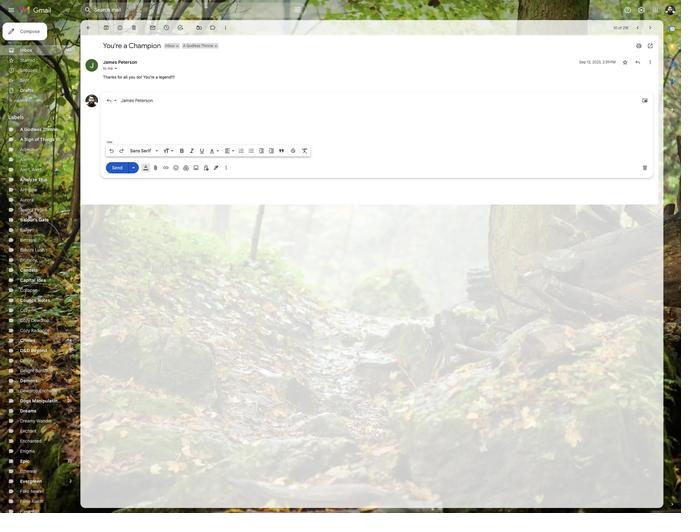 Task type: locate. For each thing, give the bounding box(es) containing it.
a for 1
[[20, 137, 23, 142]]

0 vertical spatial a godless throne
[[183, 43, 213, 48]]

collapse
[[20, 288, 37, 293]]

0 vertical spatial james
[[103, 59, 117, 65]]

aurora down the aurora link
[[20, 207, 33, 213]]

0 vertical spatial godless
[[187, 43, 200, 48]]

gate
[[28, 187, 37, 193]]

aurora for aurora petals
[[20, 207, 33, 213]]

14
[[68, 338, 72, 343]]

strikethrough ‪(⌘⇧x)‬ image
[[290, 148, 296, 154]]

sent
[[20, 78, 29, 83]]

champion
[[129, 41, 161, 50]]

godless inside button
[[187, 43, 200, 48]]

godless down move to image
[[187, 43, 200, 48]]

1 horizontal spatial throne
[[201, 43, 213, 48]]

a godless throne link
[[20, 127, 58, 132]]

delight down d&d
[[20, 358, 34, 364]]

delight sunshine
[[20, 368, 53, 374]]

1 horizontal spatial a godless throne
[[183, 43, 213, 48]]

cozy up crimes link at the bottom left of the page
[[20, 328, 30, 334]]

0 vertical spatial a
[[124, 41, 127, 50]]

Not starred checkbox
[[622, 59, 629, 65]]

2 vertical spatial a
[[20, 137, 23, 142]]

ethereal link
[[20, 469, 37, 474]]

inbox up starred
[[20, 47, 32, 53]]

a left 'legend!!!'
[[156, 75, 158, 80]]

epic
[[20, 459, 29, 464]]

dreamy wander
[[20, 418, 52, 424]]

gate
[[39, 217, 49, 223]]

of right sign
[[35, 137, 39, 142]]

you
[[129, 75, 135, 80]]

1 for capital idea
[[70, 278, 72, 283]]

0 vertical spatial 21
[[68, 268, 72, 273]]

None search field
[[80, 3, 307, 18]]

insert emoji ‪(⌘⇧2)‬ image
[[173, 165, 179, 171]]

0 vertical spatial to
[[103, 66, 107, 71]]

0 vertical spatial a
[[183, 43, 186, 48]]

10 of 218
[[614, 25, 629, 30]]

delight sunshine link
[[20, 368, 53, 374]]

aurora down "art-gate" link
[[20, 197, 33, 203]]

gmail image
[[20, 4, 54, 16]]

1 right gate
[[70, 218, 72, 222]]

2 aurora from the top
[[20, 207, 33, 213]]

1 vertical spatial a
[[20, 127, 23, 132]]

alarm
[[32, 499, 43, 505]]

analyze
[[20, 177, 37, 183]]

betrayal
[[20, 237, 36, 243]]

dewdrop down the demons at the bottom left of page
[[20, 388, 38, 394]]

false
[[20, 499, 31, 505]]

archive image
[[103, 25, 109, 31]]

1 down 4
[[70, 137, 72, 142]]

peterson
[[118, 59, 137, 65], [135, 98, 153, 103]]

0 horizontal spatial you're
[[103, 41, 122, 50]]

insert files using drive image
[[183, 165, 189, 171]]

inbox inside inbox button
[[165, 43, 175, 48]]

more image
[[223, 25, 229, 31]]

council notes
[[20, 298, 50, 303]]

1 horizontal spatial james
[[121, 98, 134, 103]]

delight down delight link
[[20, 368, 34, 374]]

sans serif
[[130, 148, 151, 154]]

ballsy
[[20, 227, 32, 233]]

1 vertical spatial delight
[[20, 368, 34, 374]]

support image
[[624, 6, 632, 14]]

you're down the archive image
[[103, 41, 122, 50]]

godless up sign
[[24, 127, 42, 132]]

more send options image
[[130, 165, 137, 171]]

formatting options toolbar
[[106, 145, 311, 156]]

main menu image
[[8, 6, 15, 14]]

1 horizontal spatial of
[[619, 25, 622, 30]]

d&d beyond link
[[20, 348, 47, 354]]

snoozed
[[20, 68, 38, 73]]

enchanted down "enchant" link
[[20, 439, 42, 444]]

0 horizontal spatial alert
[[20, 157, 30, 163]]

alert up alert,
[[20, 157, 30, 163]]

cozy down cozy link
[[20, 318, 30, 324]]

1 21 from the top
[[68, 268, 72, 273]]

3 cozy from the top
[[20, 328, 30, 334]]

a godless throne
[[183, 43, 213, 48], [20, 127, 58, 132]]

2 cozy from the top
[[20, 318, 30, 324]]

peterson down do!
[[135, 98, 153, 103]]

alert up analyze this 'link' at the top of the page
[[32, 167, 42, 173]]

a sign of things to come
[[20, 137, 74, 142]]

add to tasks image
[[177, 25, 184, 31]]

a left sign
[[20, 137, 23, 142]]

0 vertical spatial throne
[[201, 43, 213, 48]]

2 1 from the top
[[70, 177, 72, 182]]

0 horizontal spatial inbox
[[20, 47, 32, 53]]

capital
[[20, 278, 36, 283]]

throne inside button
[[201, 43, 213, 48]]

james
[[103, 59, 117, 65], [121, 98, 134, 103]]

evergreen link
[[20, 479, 42, 484]]

quote ‪(⌘⇧9)‬ image
[[279, 148, 285, 154]]

0 vertical spatial you're
[[103, 41, 122, 50]]

council
[[20, 298, 36, 303]]

a godless throne down move to image
[[183, 43, 213, 48]]

cozy for cozy radiance
[[20, 328, 30, 334]]

discard draft ‪(⌘⇧d)‬ image
[[642, 165, 649, 171]]

art-gate
[[20, 187, 37, 193]]

1 vertical spatial you're
[[143, 75, 155, 80]]

3 1 from the top
[[70, 218, 72, 222]]

1 vertical spatial aurora
[[20, 207, 33, 213]]

1 horizontal spatial alert
[[32, 167, 42, 173]]

more button
[[0, 96, 75, 106]]

1 horizontal spatial to
[[103, 66, 107, 71]]

betrayal link
[[20, 237, 36, 243]]

godless inside labels navigation
[[24, 127, 42, 132]]

show trimmed content image
[[106, 140, 113, 144]]

dogs manipulating time link
[[20, 398, 72, 404]]

0 horizontal spatial a godless throne
[[20, 127, 58, 132]]

insert link ‪(⌘k)‬ image
[[163, 165, 169, 171]]

a godless throne for a godless throne button
[[183, 43, 213, 48]]

1 vertical spatial godless
[[24, 127, 42, 132]]

1 horizontal spatial godless
[[187, 43, 200, 48]]

0 horizontal spatial a
[[124, 41, 127, 50]]

alert link
[[20, 157, 30, 163]]

news
[[31, 489, 42, 495]]

dewdrop up radiance
[[31, 318, 49, 324]]

evergreen
[[20, 479, 42, 484]]

1 1 from the top
[[70, 137, 72, 142]]

bulleted list ‪(⌘⇧8)‬ image
[[248, 148, 255, 154]]

james right type of response 'image'
[[121, 98, 134, 103]]

cozy radiance link
[[20, 328, 50, 334]]

1 right the this
[[70, 177, 72, 182]]

labels
[[8, 114, 24, 121]]

drafts link
[[20, 88, 33, 93]]

james peterson up 'show details' icon
[[103, 59, 137, 65]]

to left come
[[56, 137, 60, 142]]

0 vertical spatial aurora
[[20, 197, 33, 203]]

1 vertical spatial throne
[[43, 127, 58, 132]]

sent link
[[20, 78, 29, 83]]

enchanted up manipulating
[[39, 388, 61, 394]]

1 vertical spatial a
[[156, 75, 158, 80]]

1 vertical spatial enchanted
[[20, 439, 42, 444]]

cozy down the council
[[20, 308, 30, 313]]

aurora petals link
[[20, 207, 47, 213]]

james peterson down thanks for all you do! you're a legend!!!
[[121, 98, 153, 103]]

1 vertical spatial james peterson
[[121, 98, 153, 103]]

0 vertical spatial cozy
[[20, 308, 30, 313]]

to left me
[[103, 66, 107, 71]]

baldur's gate
[[20, 217, 49, 223]]

0 horizontal spatial of
[[35, 137, 39, 142]]

aurora link
[[20, 197, 33, 203]]

a godless throne inside labels navigation
[[20, 127, 58, 132]]

1 horizontal spatial inbox
[[165, 43, 175, 48]]

1 vertical spatial of
[[35, 137, 39, 142]]

2 vertical spatial cozy
[[20, 328, 30, 334]]

0 vertical spatial delight
[[20, 358, 34, 364]]

you're right do!
[[143, 75, 155, 80]]

cozy radiance
[[20, 328, 50, 334]]

2 delight from the top
[[20, 368, 34, 374]]

4 1 from the top
[[70, 278, 72, 283]]

bold ‪(⌘b)‬ image
[[179, 148, 185, 154]]

toggle confidential mode image
[[203, 165, 209, 171]]

cozy dewdrop
[[20, 318, 49, 324]]

move to image
[[196, 25, 202, 31]]

inbox button
[[164, 43, 175, 49]]

enigma link
[[20, 449, 35, 454]]

a right inbox button in the left top of the page
[[183, 43, 186, 48]]

sunshine
[[35, 368, 53, 374]]

italic ‪(⌘i)‬ image
[[189, 148, 195, 154]]

1 vertical spatial a godless throne
[[20, 127, 58, 132]]

0 vertical spatial peterson
[[118, 59, 137, 65]]

1 cozy from the top
[[20, 308, 30, 313]]

a godless throne inside button
[[183, 43, 213, 48]]

of right 10
[[619, 25, 622, 30]]

james up me
[[103, 59, 117, 65]]

james peterson
[[103, 59, 137, 65], [121, 98, 153, 103]]

labels image
[[210, 25, 216, 31]]

aurora for the aurora link
[[20, 197, 33, 203]]

godless
[[187, 43, 200, 48], [24, 127, 42, 132]]

1 right idea
[[70, 278, 72, 283]]

delete image
[[131, 25, 137, 31]]

compose
[[20, 29, 40, 34]]

collapse link
[[20, 288, 37, 293]]

throne up things
[[43, 127, 58, 132]]

a inside button
[[183, 43, 186, 48]]

candela link
[[20, 268, 38, 273]]

dewdrop enchanted link
[[20, 388, 61, 394]]

1 delight from the top
[[20, 358, 34, 364]]

6
[[70, 88, 72, 93]]

0 horizontal spatial to
[[56, 137, 60, 142]]

a
[[124, 41, 127, 50], [156, 75, 158, 80]]

throne down labels image
[[201, 43, 213, 48]]

1 aurora from the top
[[20, 197, 33, 203]]

false alarm link
[[20, 499, 43, 505]]

throne
[[201, 43, 213, 48], [43, 127, 58, 132]]

a down labels
[[20, 127, 23, 132]]

redo ‪(⌘y)‬ image
[[119, 148, 125, 154]]

tab list
[[664, 20, 682, 491]]

snoozed link
[[20, 68, 38, 73]]

false alarm
[[20, 499, 43, 505]]

1 vertical spatial cozy
[[20, 318, 30, 324]]

godless for the a godless throne link
[[24, 127, 42, 132]]

alert, alert link
[[20, 167, 42, 173]]

0 horizontal spatial throne
[[43, 127, 58, 132]]

fake
[[20, 489, 30, 495]]

a sign of things to come link
[[20, 137, 74, 142]]

0 vertical spatial dewdrop
[[31, 318, 49, 324]]

0 horizontal spatial godless
[[24, 127, 42, 132]]

thanks
[[103, 75, 117, 80]]

inbox
[[165, 43, 175, 48], [20, 47, 32, 53]]

sign
[[24, 137, 34, 142]]

1 vertical spatial 21
[[68, 298, 72, 303]]

inbox inside labels navigation
[[20, 47, 32, 53]]

dreams link
[[20, 408, 36, 414]]

1 for dreams
[[70, 409, 72, 413]]

throne inside labels navigation
[[43, 127, 58, 132]]

5 1 from the top
[[70, 409, 72, 413]]

sans serif option
[[129, 148, 154, 154]]

to
[[103, 66, 107, 71], [56, 137, 60, 142]]

1 for baldur's gate
[[70, 218, 72, 222]]

1 down 25
[[70, 409, 72, 413]]

peterson up all
[[118, 59, 137, 65]]

inbox down 'snooze' image at top left
[[165, 43, 175, 48]]

0 vertical spatial alert
[[20, 157, 30, 163]]

back to inbox image
[[86, 25, 92, 31]]

2 21 from the top
[[68, 298, 72, 303]]

a godless throne for the a godless throne link
[[20, 127, 58, 132]]

2:39 pm
[[603, 60, 616, 64]]

a for 4
[[20, 127, 23, 132]]

1 vertical spatial to
[[56, 137, 60, 142]]

a godless throne down labels heading
[[20, 127, 58, 132]]

21 for candela
[[68, 268, 72, 273]]

a left champion
[[124, 41, 127, 50]]

1
[[70, 137, 72, 142], [70, 177, 72, 182], [70, 218, 72, 222], [70, 278, 72, 283], [70, 409, 72, 413]]



Task type: describe. For each thing, give the bounding box(es) containing it.
10
[[614, 25, 618, 30]]

218
[[623, 25, 629, 30]]

show details image
[[114, 67, 118, 70]]

godless for a godless throne button
[[187, 43, 200, 48]]

labels heading
[[8, 114, 67, 121]]

cozy for cozy link
[[20, 308, 30, 313]]

undo ‪(⌘z)‬ image
[[108, 148, 115, 154]]

breeze lush link
[[20, 247, 45, 253]]

baldur's
[[20, 217, 38, 223]]

145
[[65, 48, 72, 53]]

demons
[[20, 378, 37, 384]]

inbox for inbox button in the left top of the page
[[165, 43, 175, 48]]

dogs
[[20, 398, 31, 404]]

d&d
[[20, 348, 30, 354]]

more options image
[[224, 165, 228, 171]]

21 for council notes
[[68, 298, 72, 303]]

serif
[[141, 148, 151, 154]]

analyze this link
[[20, 177, 47, 183]]

ethereal
[[20, 469, 37, 474]]

sans
[[130, 148, 140, 154]]

a godless throne button
[[182, 43, 214, 49]]

time
[[61, 398, 72, 404]]

art-gate link
[[20, 187, 37, 193]]

settings image
[[638, 6, 646, 14]]

crimes
[[20, 338, 35, 344]]

fake news
[[20, 489, 42, 495]]

not starred image
[[622, 59, 629, 65]]

candela
[[20, 268, 38, 273]]

3
[[70, 348, 72, 353]]

capital idea
[[20, 278, 46, 283]]

send button
[[106, 162, 129, 174]]

things
[[40, 137, 55, 142]]

older image
[[648, 25, 654, 31]]

mark as unread image
[[150, 25, 156, 31]]

1 vertical spatial alert
[[32, 167, 42, 173]]

1 horizontal spatial a
[[156, 75, 158, 80]]

crimes link
[[20, 338, 35, 344]]

delight link
[[20, 358, 34, 364]]

radiance
[[31, 328, 50, 334]]

23
[[68, 459, 72, 464]]

1 vertical spatial peterson
[[135, 98, 153, 103]]

snooze image
[[163, 25, 170, 31]]

breeze lush
[[20, 247, 45, 253]]

dreamy wander link
[[20, 418, 52, 424]]

you're a champion
[[103, 41, 161, 50]]

d&d beyond
[[20, 348, 47, 354]]

1 vertical spatial james
[[121, 98, 134, 103]]

indent more ‪(⌘])‬ image
[[268, 148, 275, 154]]

epic link
[[20, 459, 29, 464]]

inbox for inbox link
[[20, 47, 32, 53]]

attach files image
[[153, 165, 159, 171]]

this
[[38, 177, 47, 183]]

demons link
[[20, 378, 37, 384]]

sep 13, 2023, 2:39 pm
[[580, 60, 616, 64]]

delight for delight sunshine
[[20, 368, 34, 374]]

0 vertical spatial james peterson
[[103, 59, 137, 65]]

sep 13, 2023, 2:39 pm cell
[[580, 59, 616, 65]]

of inside labels navigation
[[35, 137, 39, 142]]

art-
[[20, 187, 28, 193]]

indent less ‪(⌘[)‬ image
[[258, 148, 265, 154]]

throne for the a godless throne link
[[43, 127, 58, 132]]

enchant link
[[20, 429, 36, 434]]

remove formatting ‪(⌘\)‬ image
[[302, 148, 308, 154]]

lush
[[35, 247, 45, 253]]

beyond
[[31, 348, 47, 354]]

1 vertical spatial dewdrop
[[20, 388, 38, 394]]

newer image
[[635, 25, 641, 31]]

dreams
[[20, 408, 36, 414]]

to inside labels navigation
[[56, 137, 60, 142]]

2023,
[[593, 60, 602, 64]]

fake news link
[[20, 489, 42, 495]]

breeze
[[20, 247, 34, 253]]

more
[[20, 98, 30, 103]]

ballsy link
[[20, 227, 32, 233]]

alert, alert
[[20, 167, 42, 173]]

me
[[108, 66, 113, 71]]

dreamy
[[20, 418, 35, 424]]

4
[[69, 127, 72, 132]]

1 horizontal spatial you're
[[143, 75, 155, 80]]

starred link
[[20, 58, 35, 63]]

0 vertical spatial enchanted
[[39, 388, 61, 394]]

brutality
[[20, 257, 37, 263]]

alert,
[[20, 167, 31, 173]]

search mail image
[[82, 4, 94, 16]]

18
[[68, 379, 72, 383]]

25
[[68, 399, 72, 403]]

dewdrop enchanted
[[20, 388, 61, 394]]

capital idea link
[[20, 278, 46, 283]]

sep
[[580, 60, 586, 64]]

dogs manipulating time
[[20, 398, 72, 404]]

numbered list ‪(⌘⇧7)‬ image
[[238, 148, 245, 154]]

starred
[[20, 58, 35, 63]]

1 for a sign of things to come
[[70, 137, 72, 142]]

compose button
[[3, 23, 47, 40]]

send
[[112, 165, 123, 171]]

adjective
[[20, 147, 39, 152]]

type of response image
[[106, 97, 112, 104]]

advanced search options image
[[292, 3, 304, 16]]

cozy for cozy dewdrop
[[20, 318, 30, 324]]

labels navigation
[[0, 20, 80, 513]]

13,
[[587, 60, 592, 64]]

enchant
[[20, 429, 36, 434]]

0 vertical spatial of
[[619, 25, 622, 30]]

insert photo image
[[193, 165, 199, 171]]

cozy link
[[20, 308, 30, 313]]

throne for a godless throne button
[[201, 43, 213, 48]]

0 horizontal spatial james
[[103, 59, 117, 65]]

1 for analyze this
[[70, 177, 72, 182]]

baldur's gate link
[[20, 217, 49, 223]]

underline ‪(⌘u)‬ image
[[199, 148, 205, 154]]

all
[[124, 75, 128, 80]]

delight for delight link
[[20, 358, 34, 364]]

insert signature image
[[213, 165, 219, 171]]

Search mail text field
[[94, 7, 277, 13]]

analyze this
[[20, 177, 47, 183]]

report spam image
[[117, 25, 123, 31]]



Task type: vqa. For each thing, say whether or not it's contained in the screenshot.


